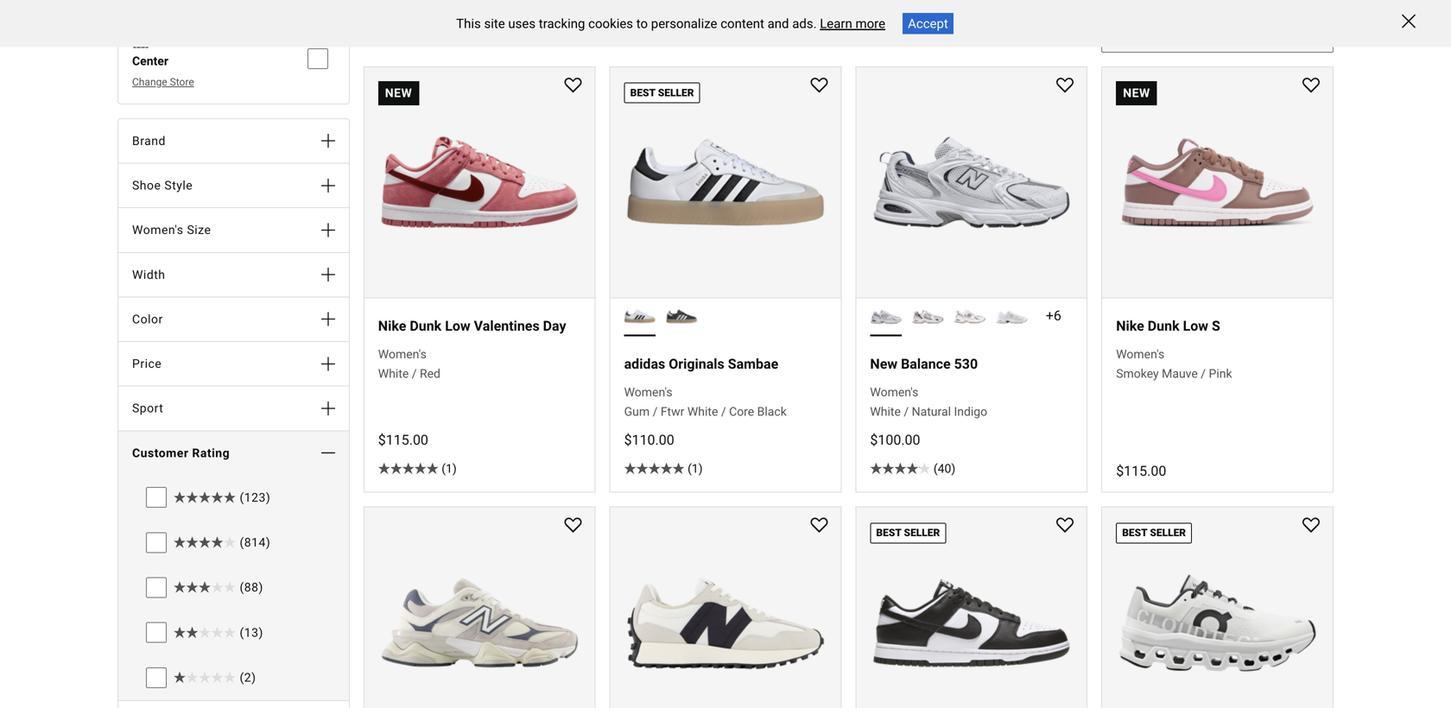 Task type: locate. For each thing, give the bounding box(es) containing it.
40
[[938, 462, 951, 476]]

2 horizontal spatial best seller
[[1122, 527, 1186, 539]]

2 horizontal spatial white
[[870, 405, 901, 419]]

( 814 )
[[240, 536, 271, 550]]

1 horizontal spatial best seller
[[876, 527, 940, 539]]

/ left ftwr
[[653, 405, 658, 419]]

this site uses tracking cookies to personalize content and ads. learn more
[[456, 16, 885, 31]]

white right ftwr
[[687, 405, 718, 419]]

adidas
[[624, 356, 665, 372]]

best seller for 'manage favorites - nike dunk low - women's' icon
[[876, 527, 940, 539]]

up
[[182, 33, 196, 47]]

best for 'manage favorites - nike dunk low - women's' icon
[[876, 527, 901, 539]]

new balance 530 - women's white/silver/black image
[[954, 300, 986, 332]]

1 horizontal spatial $115.00
[[1116, 463, 1166, 479]]

0 horizontal spatial nike
[[378, 318, 406, 334]]

nike for nike dunk low valentines day
[[378, 318, 406, 334]]

530
[[954, 356, 978, 372]]

2 nike from the left
[[1116, 318, 1144, 334]]

dunk
[[410, 318, 442, 334], [1148, 318, 1180, 334]]

adidas originals sambae - women's gum/white/core black image
[[666, 300, 698, 332]]

cookie banner region
[[0, 0, 1451, 47]]

2 dunk from the left
[[1148, 318, 1180, 334]]

white left red
[[378, 367, 409, 381]]

clear all link
[[678, 16, 736, 37]]

seller for 'manage favorites - nike dunk low - women's' icon
[[904, 527, 940, 539]]

0 horizontal spatial 1
[[446, 462, 453, 476]]

1 horizontal spatial ( 1 )
[[688, 462, 703, 476]]

1 nike from the left
[[378, 318, 406, 334]]

color
[[132, 312, 163, 326]]

casual
[[540, 19, 585, 33]]

shoe style button
[[118, 164, 349, 207]]

women's down new balance 530 at the right bottom of page
[[870, 385, 919, 399]]

1 for $115.00
[[446, 462, 453, 476]]

nike dunk low s
[[1116, 318, 1221, 334]]

new balance 530
[[870, 356, 978, 372]]

women's for $110.00
[[624, 385, 673, 399]]

women's inside women's white / natural indigo
[[870, 385, 919, 399]]

women's size button
[[118, 208, 349, 252]]

( 2 )
[[240, 671, 256, 685]]

0 horizontal spatial white
[[378, 367, 409, 381]]

)
[[453, 462, 457, 476], [699, 462, 703, 476], [951, 462, 956, 476], [266, 491, 271, 505], [266, 536, 271, 550], [259, 581, 263, 595], [259, 626, 263, 640], [251, 671, 256, 685]]

ads.
[[792, 16, 817, 31]]

2 horizontal spatial best
[[1122, 527, 1147, 539]]

nike up women's white / red
[[378, 318, 406, 334]]

new for nike dunk low s
[[1123, 86, 1150, 100]]

1 low from the left
[[445, 318, 471, 334]]

seller
[[658, 87, 694, 99], [904, 527, 940, 539], [1150, 527, 1186, 539]]

best right manage favorites - new balance 327 - women's icon
[[876, 527, 901, 539]]

1 vertical spatial $115.00
[[1116, 463, 1166, 479]]

new
[[385, 86, 412, 100], [1123, 86, 1150, 100], [870, 356, 898, 372]]

valentines
[[474, 318, 540, 334]]

1 horizontal spatial new
[[870, 356, 898, 372]]

women's
[[132, 223, 184, 237], [378, 347, 427, 361], [1116, 347, 1165, 361], [624, 385, 673, 399], [870, 385, 919, 399]]

dunk up women's white / red
[[410, 318, 442, 334]]

★★★★★
[[378, 462, 439, 476], [378, 462, 439, 476], [624, 462, 685, 476], [624, 462, 685, 476], [870, 462, 931, 476], [870, 462, 931, 476], [174, 491, 236, 505], [174, 491, 236, 505], [174, 536, 236, 550], [174, 536, 236, 550], [174, 581, 236, 595], [174, 581, 236, 595], [174, 626, 236, 640], [174, 671, 236, 685]]

shoes link
[[456, 14, 525, 38]]

best for manage favorites - adidas originals sambae - women's image
[[630, 87, 655, 99]]

best
[[630, 87, 655, 99], [876, 527, 901, 539], [1122, 527, 1147, 539]]

manage favorites - adidas originals sambae - women's image
[[811, 78, 828, 95]]

shoe style
[[132, 178, 193, 193]]

( 1 ) for $110.00
[[688, 462, 703, 476]]

smokey
[[1116, 367, 1159, 381]]

1 horizontal spatial dunk
[[1148, 318, 1180, 334]]

dunk up women's smokey mauve / pink
[[1148, 318, 1180, 334]]

white inside women's white / natural indigo
[[870, 405, 901, 419]]

2 horizontal spatial seller
[[1150, 527, 1186, 539]]

/ inside women's white / red
[[412, 367, 417, 381]]

1 horizontal spatial 1
[[692, 462, 699, 476]]

accept
[[908, 16, 948, 31]]

2
[[244, 671, 251, 685]]

low for s
[[1183, 318, 1209, 334]]

women's gum / ftwr white / core black
[[624, 385, 787, 419]]

women's size
[[132, 223, 211, 237]]

1 horizontal spatial low
[[1183, 318, 1209, 334]]

0 horizontal spatial dunk
[[410, 318, 442, 334]]

palisades center
[[132, 33, 265, 68]]

1 dunk from the left
[[410, 318, 442, 334]]

white inside women's white / red
[[378, 367, 409, 381]]

/ inside women's white / natural indigo
[[904, 405, 909, 419]]

1 horizontal spatial nike
[[1116, 318, 1144, 334]]

1 1 from the left
[[446, 462, 453, 476]]

1 horizontal spatial seller
[[904, 527, 940, 539]]

2 1 from the left
[[692, 462, 699, 476]]

pink
[[1209, 367, 1232, 381]]

women's up gum
[[624, 385, 673, 399]]

2 low from the left
[[1183, 318, 1209, 334]]

/ left red
[[412, 367, 417, 381]]

1 ( 1 ) from the left
[[442, 462, 457, 476]]

women's white / red
[[378, 347, 441, 381]]

0 horizontal spatial new
[[385, 86, 412, 100]]

0 vertical spatial $115.00
[[378, 432, 428, 448]]

2 horizontal spatial new
[[1123, 86, 1150, 100]]

1
[[446, 462, 453, 476], [692, 462, 699, 476]]

0 horizontal spatial low
[[445, 318, 471, 334]]

814
[[244, 536, 266, 550]]

0 horizontal spatial seller
[[658, 87, 694, 99]]

1 horizontal spatial white
[[687, 405, 718, 419]]

women's up red
[[378, 347, 427, 361]]

( 1 )
[[442, 462, 457, 476], [688, 462, 703, 476]]

new for nike dunk low valentines day
[[385, 86, 412, 100]]

women's inside "women's gum / ftwr white / core black"
[[624, 385, 673, 399]]

0 horizontal spatial best
[[630, 87, 655, 99]]

nike up smokey
[[1116, 318, 1144, 334]]

manage favorites - nike dunk low valentines day - women's image
[[565, 78, 582, 95]]

women's up smokey
[[1116, 347, 1165, 361]]

( 40 )
[[934, 462, 956, 476]]

best down to
[[630, 87, 655, 99]]

/ left natural
[[904, 405, 909, 419]]

to
[[636, 16, 648, 31]]

sneakers
[[588, 19, 648, 33]]

white up $100.00 on the bottom right of page
[[870, 405, 901, 419]]

2 ( 1 ) from the left
[[688, 462, 703, 476]]

white for nike
[[378, 367, 409, 381]]

0 horizontal spatial best seller
[[630, 87, 694, 99]]

clear all
[[685, 20, 729, 34]]

white for new
[[870, 405, 901, 419]]

best right 'manage favorites - nike dunk low - women's' icon
[[1122, 527, 1147, 539]]

$110.00
[[624, 432, 674, 448]]

88
[[244, 581, 259, 595]]

women's left size
[[132, 223, 184, 237]]

low left s
[[1183, 318, 1209, 334]]

/ left pink
[[1201, 367, 1206, 381]]

/ for new balance 530
[[904, 405, 909, 419]]

best seller
[[630, 87, 694, 99], [876, 527, 940, 539], [1122, 527, 1186, 539]]

manage favorites - new balance 9060 - women's image
[[565, 518, 582, 535]]

$115.00
[[378, 432, 428, 448], [1116, 463, 1166, 479]]

white
[[378, 367, 409, 381], [687, 405, 718, 419], [870, 405, 901, 419]]

site
[[484, 16, 505, 31]]

low
[[445, 318, 471, 334], [1183, 318, 1209, 334]]

1 horizontal spatial best
[[876, 527, 901, 539]]

brand button
[[118, 119, 349, 163]]

low left the valentines
[[445, 318, 471, 334]]

women's inside women's white / red
[[378, 347, 427, 361]]

nike
[[378, 318, 406, 334], [1116, 318, 1144, 334]]

s
[[1212, 318, 1221, 334]]

0 horizontal spatial ( 1 )
[[442, 462, 457, 476]]



Task type: describe. For each thing, give the bounding box(es) containing it.
( 88 )
[[240, 581, 263, 595]]

change store button
[[132, 74, 300, 90]]

low for valentines
[[445, 318, 471, 334]]

seller for manage favorites - on cloudmonster - women's icon
[[1150, 527, 1186, 539]]

change
[[132, 76, 167, 88]]

adidas originals sambae
[[624, 356, 779, 372]]

/ for nike dunk low valentines day
[[412, 367, 417, 381]]

/ left core
[[721, 405, 726, 419]]

seller for manage favorites - adidas originals sambae - women's image
[[658, 87, 694, 99]]

gum
[[624, 405, 650, 419]]

width button
[[118, 253, 349, 297]]

+
[[1046, 308, 1054, 324]]

sport
[[132, 401, 164, 416]]

/ for adidas originals sambae
[[653, 405, 658, 419]]

close image
[[1402, 14, 1416, 28]]

customer rating button
[[118, 431, 349, 475]]

shoe
[[132, 178, 161, 193]]

learn
[[820, 16, 852, 31]]

palisades
[[212, 33, 265, 47]]

manage favorites - nike dunk low s - women's image
[[1303, 78, 1320, 95]]

at
[[199, 33, 209, 47]]

/ inside women's smokey mauve / pink
[[1201, 367, 1206, 381]]

content
[[721, 16, 764, 31]]

shoes
[[464, 19, 502, 33]]

width
[[132, 268, 165, 282]]

change store
[[132, 76, 194, 88]]

( 1 ) for $115.00
[[442, 462, 457, 476]]

sambae
[[728, 356, 779, 372]]

( 123 )
[[240, 491, 271, 505]]

dunk for nike dunk low valentines day
[[410, 318, 442, 334]]

( 13 )
[[240, 626, 263, 640]]

casual sneakers
[[540, 19, 648, 33]]

pick
[[156, 33, 179, 47]]

6
[[1054, 308, 1062, 324]]

personalize
[[651, 16, 717, 31]]

casual sneakers link
[[532, 14, 671, 38]]

women's inside women's smokey mauve / pink
[[1116, 347, 1165, 361]]

size
[[187, 223, 211, 237]]

style
[[164, 178, 193, 193]]

+ 6
[[1046, 308, 1062, 324]]

mauve
[[1162, 367, 1198, 381]]

uses
[[508, 16, 536, 31]]

store
[[170, 76, 194, 88]]

women's for $100.00
[[870, 385, 919, 399]]

women's inside dropdown button
[[132, 223, 184, 237]]

and
[[768, 16, 789, 31]]

1 for $110.00
[[692, 462, 699, 476]]

learn more link
[[820, 16, 885, 31]]

manage favorites - nike dunk low - women's image
[[1057, 518, 1074, 535]]

this
[[456, 16, 481, 31]]

customer rating
[[132, 446, 230, 460]]

dunk for nike dunk low s
[[1148, 318, 1180, 334]]

manage favorites - new balance 327 - women's image
[[811, 518, 828, 535]]

women's smokey mauve / pink
[[1116, 347, 1232, 381]]

13
[[244, 626, 259, 640]]

natural
[[912, 405, 951, 419]]

brand
[[132, 134, 166, 148]]

best for manage favorites - on cloudmonster - women's icon
[[1122, 527, 1147, 539]]

core
[[729, 405, 754, 419]]

originals
[[669, 356, 725, 372]]

manage favorites - on cloudmonster - women's image
[[1303, 518, 1320, 535]]

new balance 530 - women's silver/grey image
[[912, 300, 944, 332]]

nike for nike dunk low s
[[1116, 318, 1144, 334]]

$100.00
[[870, 432, 920, 448]]

black
[[757, 405, 787, 419]]

nike dunk low valentines day
[[378, 318, 566, 334]]

new balance 530 - women's white/blue haze image
[[996, 300, 1028, 332]]

white inside "women's gum / ftwr white / core black"
[[687, 405, 718, 419]]

clear
[[685, 20, 713, 34]]

center
[[132, 54, 168, 68]]

ftwr
[[661, 405, 685, 419]]

red
[[420, 367, 441, 381]]

price
[[132, 357, 162, 371]]

color button
[[118, 298, 349, 341]]

more
[[856, 16, 885, 31]]

new balance 530 - women's white/natural indigo image
[[870, 300, 902, 332]]

day
[[543, 318, 566, 334]]

best seller for manage favorites - on cloudmonster - women's icon
[[1122, 527, 1186, 539]]

sport button
[[118, 387, 349, 431]]

price button
[[118, 342, 349, 386]]

0 horizontal spatial $115.00
[[378, 432, 428, 448]]

customer
[[132, 446, 189, 460]]

accept button
[[903, 13, 954, 34]]

women's white / natural indigo
[[870, 385, 987, 419]]

123
[[244, 491, 266, 505]]

manage favorites - new balance 530 - women's image
[[1057, 78, 1074, 95]]

tracking
[[539, 16, 585, 31]]

rating
[[192, 446, 230, 460]]

indigo
[[954, 405, 987, 419]]

women's for $115.00
[[378, 347, 427, 361]]

pick up at
[[156, 33, 209, 47]]

balance
[[901, 356, 951, 372]]

cookies
[[588, 16, 633, 31]]

best seller for manage favorites - adidas originals sambae - women's image
[[630, 87, 694, 99]]

adidas originals sambae - women's gum/ftwr white/core black image
[[624, 300, 656, 332]]

all
[[716, 20, 729, 34]]



Task type: vqa. For each thing, say whether or not it's contained in the screenshot.
the "agree"
no



